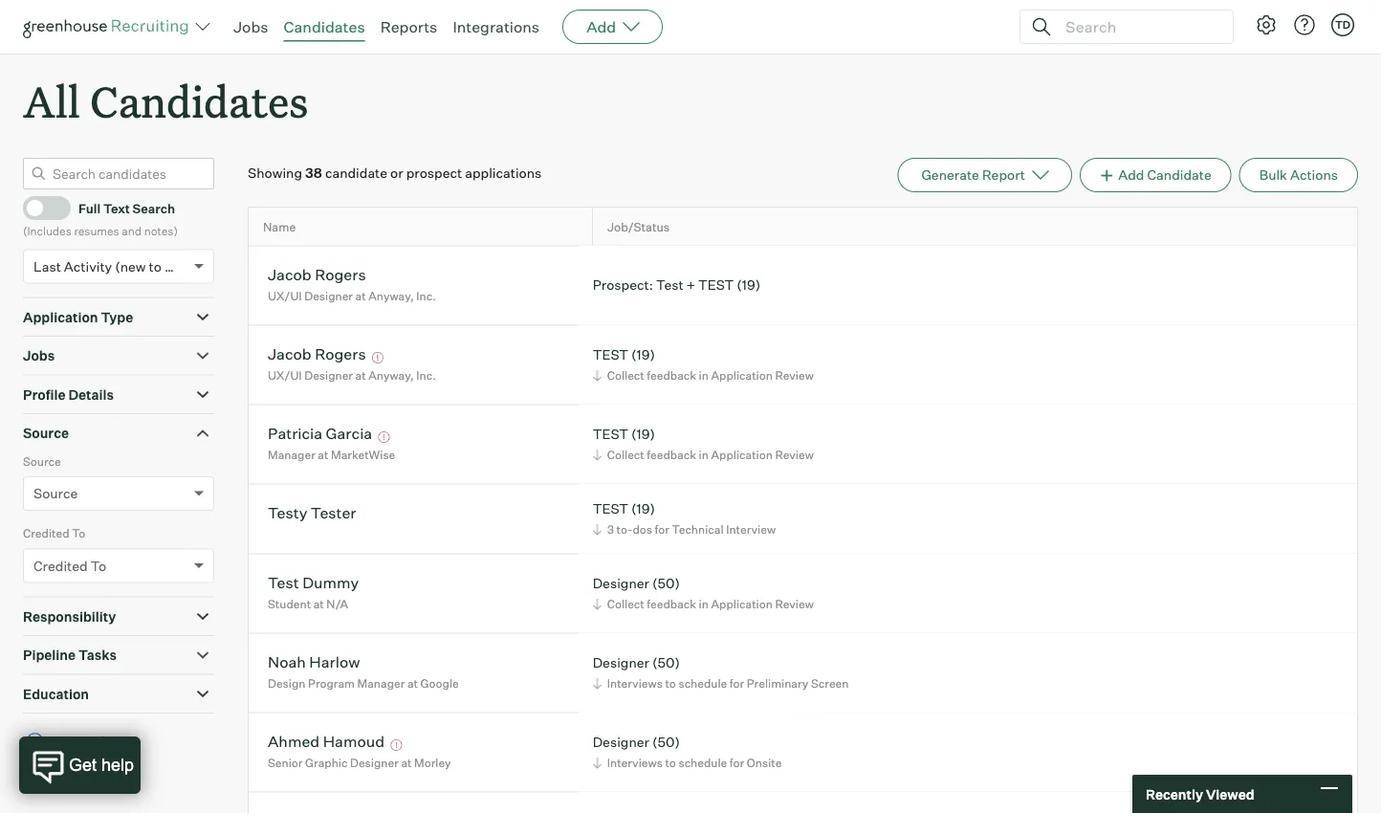 Task type: describe. For each thing, give the bounding box(es) containing it.
3 collect feedback in application review link from the top
[[590, 595, 819, 613]]

dummy
[[302, 573, 359, 592]]

or
[[390, 165, 403, 181]]

jacob for jacob rogers ux/ui designer at anyway, inc.
[[268, 265, 312, 284]]

patricia
[[268, 424, 323, 443]]

ux/ui inside jacob rogers ux/ui designer at anyway, inc.
[[268, 289, 302, 303]]

interview
[[726, 523, 776, 537]]

manager at marketwise
[[268, 448, 395, 462]]

to-
[[617, 523, 633, 537]]

jobs link
[[233, 17, 268, 36]]

profile
[[23, 386, 65, 403]]

checkmark image
[[32, 201, 46, 214]]

search
[[133, 200, 175, 216]]

+
[[687, 276, 695, 293]]

(50) inside designer (50) interviews to schedule for onsite
[[652, 734, 680, 750]]

n/a
[[327, 597, 348, 612]]

generate report button
[[898, 158, 1073, 192]]

activity
[[64, 258, 112, 275]]

patricia garcia link
[[268, 424, 372, 446]]

name
[[263, 219, 296, 234]]

source for credited to element
[[23, 454, 61, 469]]

prospect: test + test (19)
[[593, 276, 761, 293]]

viewed
[[1206, 786, 1255, 802]]

ahmed
[[268, 732, 320, 751]]

review for jacob rogers
[[775, 369, 814, 383]]

candidate reports are now available! apply filters and select "view in app" element
[[898, 158, 1073, 192]]

schedule for designer (50) interviews to schedule for onsite
[[679, 756, 727, 770]]

collect for patricia garcia
[[607, 448, 645, 462]]

jacob rogers has been in application review for more than 5 days image
[[369, 352, 387, 364]]

2 inc. from the top
[[416, 369, 436, 383]]

last
[[33, 258, 61, 275]]

manager inside noah harlow design program manager at google
[[357, 677, 405, 691]]

add candidate
[[1119, 167, 1212, 183]]

graphic
[[305, 756, 348, 770]]

in inside designer (50) collect feedback in application review
[[699, 597, 709, 612]]

details
[[68, 386, 114, 403]]

reports link
[[380, 17, 438, 36]]

reset filters
[[52, 733, 128, 750]]

morley
[[414, 756, 451, 770]]

1 vertical spatial credited to
[[33, 558, 106, 574]]

collect for jacob rogers
[[607, 369, 645, 383]]

review inside designer (50) collect feedback in application review
[[775, 597, 814, 612]]

td button
[[1332, 13, 1355, 36]]

feedback for jacob rogers
[[647, 369, 697, 383]]

integrations
[[453, 17, 540, 36]]

google
[[421, 677, 459, 691]]

bulk
[[1260, 167, 1288, 183]]

feedback inside designer (50) collect feedback in application review
[[647, 597, 697, 612]]

add for add
[[587, 17, 616, 36]]

(new
[[115, 258, 146, 275]]

(19) up test (19) 3 to-dos for technical interview on the bottom
[[632, 425, 655, 442]]

student
[[268, 597, 311, 612]]

(19) down prospect:
[[632, 346, 655, 363]]

interviews for designer (50) interviews to schedule for onsite
[[607, 756, 663, 770]]

applications
[[465, 165, 542, 181]]

harlow
[[309, 653, 360, 672]]

jacob rogers ux/ui designer at anyway, inc.
[[268, 265, 436, 303]]

education
[[23, 686, 89, 702]]

tester
[[311, 503, 356, 523]]

and
[[122, 224, 142, 238]]

(includes
[[23, 224, 72, 238]]

bulk actions link
[[1240, 158, 1359, 192]]

testy
[[268, 503, 307, 523]]

full text search (includes resumes and notes)
[[23, 200, 178, 238]]

integrations link
[[453, 17, 540, 36]]

design
[[268, 677, 306, 691]]

last activity (new to old)
[[33, 258, 189, 275]]

pipeline
[[23, 647, 76, 664]]

configure image
[[1255, 13, 1278, 36]]

for inside designer (50) interviews to schedule for onsite
[[730, 756, 745, 770]]

test (19) 3 to-dos for technical interview
[[593, 500, 776, 537]]

jacob rogers link for ux/ui
[[268, 345, 366, 367]]

tasks
[[78, 647, 117, 664]]

job/status
[[608, 219, 670, 234]]

profile details
[[23, 386, 114, 403]]

credited to element
[[23, 524, 214, 597]]

all
[[23, 73, 80, 129]]

application for student at n/a
[[711, 597, 773, 612]]

td
[[1336, 18, 1351, 31]]

reports
[[380, 17, 438, 36]]

add candidate link
[[1080, 158, 1232, 192]]

ahmed hamoud link
[[268, 732, 385, 754]]

senior graphic designer at morley
[[268, 756, 451, 770]]

noah harlow link
[[268, 653, 360, 675]]

Search candidates field
[[23, 158, 214, 190]]

full
[[78, 200, 101, 216]]

test inside test dummy student at n/a
[[268, 573, 299, 592]]

showing
[[248, 165, 302, 181]]

3 to-dos for technical interview link
[[590, 521, 781, 539]]

1 vertical spatial credited
[[33, 558, 88, 574]]

jacob for jacob rogers
[[268, 345, 312, 364]]

preliminary
[[747, 677, 809, 691]]

collect feedback in application review link for jacob rogers
[[590, 367, 819, 385]]

screen
[[811, 677, 849, 691]]

last activity (new to old) option
[[33, 258, 189, 275]]

technical
[[672, 523, 724, 537]]

onsite
[[747, 756, 782, 770]]

at down patricia garcia link
[[318, 448, 329, 462]]

2 ux/ui from the top
[[268, 369, 302, 383]]

38
[[305, 165, 322, 181]]

candidate
[[1148, 167, 1212, 183]]

(50) for test dummy
[[652, 575, 680, 591]]

notes)
[[144, 224, 178, 238]]

text
[[103, 200, 130, 216]]

marketwise
[[331, 448, 395, 462]]

for for designer (50)
[[730, 677, 745, 691]]

source element
[[23, 452, 214, 524]]

schedule for designer (50) interviews to schedule for preliminary screen
[[679, 677, 727, 691]]

0 vertical spatial credited
[[23, 526, 69, 541]]

rogers for jacob rogers
[[315, 345, 366, 364]]



Task type: locate. For each thing, give the bounding box(es) containing it.
to left onsite
[[665, 756, 676, 770]]

2 (50) from the top
[[652, 654, 680, 671]]

2 vertical spatial to
[[665, 756, 676, 770]]

rogers up the ux/ui designer at anyway, inc.
[[315, 345, 366, 364]]

reset filters button
[[23, 724, 138, 759]]

jacob down 'name'
[[268, 265, 312, 284]]

0 vertical spatial add
[[587, 17, 616, 36]]

test
[[698, 276, 734, 293], [593, 346, 629, 363], [593, 425, 629, 442], [593, 500, 629, 517]]

2 anyway, from the top
[[369, 369, 414, 383]]

2 test (19) collect feedback in application review from the top
[[593, 425, 814, 462]]

1 review from the top
[[775, 369, 814, 383]]

1 inc. from the top
[[416, 289, 436, 303]]

to left old)
[[149, 258, 162, 275]]

add inside popup button
[[587, 17, 616, 36]]

credited to up responsibility
[[33, 558, 106, 574]]

1 vertical spatial ux/ui
[[268, 369, 302, 383]]

interviews
[[607, 677, 663, 691], [607, 756, 663, 770]]

2 vertical spatial review
[[775, 597, 814, 612]]

designer (50) collect feedback in application review
[[593, 575, 814, 612]]

collect up 'to-'
[[607, 448, 645, 462]]

2 in from the top
[[699, 448, 709, 462]]

anyway, up jacob rogers has been in application review for more than 5 days icon
[[369, 289, 414, 303]]

reset
[[52, 733, 87, 750]]

credited down source element
[[23, 526, 69, 541]]

0 vertical spatial jobs
[[233, 17, 268, 36]]

(19) up dos
[[632, 500, 655, 517]]

Search text field
[[1061, 13, 1216, 41]]

application for manager at marketwise
[[711, 448, 773, 462]]

1 (50) from the top
[[652, 575, 680, 591]]

generate report
[[922, 167, 1026, 183]]

0 horizontal spatial test
[[268, 573, 299, 592]]

recently
[[1146, 786, 1204, 802]]

1 vertical spatial test (19) collect feedback in application review
[[593, 425, 814, 462]]

collect feedback in application review link up "designer (50) interviews to schedule for preliminary screen"
[[590, 595, 819, 613]]

rogers
[[315, 265, 366, 284], [315, 345, 366, 364]]

greenhouse recruiting image
[[23, 15, 195, 38]]

to for last activity (new to old)
[[149, 258, 162, 275]]

2 collect from the top
[[607, 448, 645, 462]]

in for jacob rogers
[[699, 369, 709, 383]]

senior
[[268, 756, 303, 770]]

test (19) collect feedback in application review for patricia garcia
[[593, 425, 814, 462]]

1 vertical spatial anyway,
[[369, 369, 414, 383]]

1 vertical spatial in
[[699, 448, 709, 462]]

jacob rogers link for prospect:
[[268, 265, 366, 287]]

schedule inside "designer (50) interviews to schedule for preliminary screen"
[[679, 677, 727, 691]]

feedback
[[647, 369, 697, 383], [647, 448, 697, 462], [647, 597, 697, 612]]

at
[[356, 289, 366, 303], [356, 369, 366, 383], [318, 448, 329, 462], [313, 597, 324, 612], [408, 677, 418, 691], [401, 756, 412, 770]]

jacob inside jacob rogers ux/ui designer at anyway, inc.
[[268, 265, 312, 284]]

1 vertical spatial to
[[91, 558, 106, 574]]

1 interviews from the top
[[607, 677, 663, 691]]

jacob rogers link up the ux/ui designer at anyway, inc.
[[268, 345, 366, 367]]

1 vertical spatial inc.
[[416, 369, 436, 383]]

to
[[149, 258, 162, 275], [665, 677, 676, 691], [665, 756, 676, 770]]

test up the student
[[268, 573, 299, 592]]

test (19) collect feedback in application review for jacob rogers
[[593, 346, 814, 383]]

(50) up interviews to schedule for preliminary screen link
[[652, 654, 680, 671]]

(50) inside "designer (50) interviews to schedule for preliminary screen"
[[652, 654, 680, 671]]

1 horizontal spatial manager
[[357, 677, 405, 691]]

1 jacob rogers link from the top
[[268, 265, 366, 287]]

interviews inside designer (50) interviews to schedule for onsite
[[607, 756, 663, 770]]

test (19) collect feedback in application review down "+"
[[593, 346, 814, 383]]

0 vertical spatial test
[[656, 276, 684, 293]]

(19) inside test (19) 3 to-dos for technical interview
[[632, 500, 655, 517]]

inc. inside jacob rogers ux/ui designer at anyway, inc.
[[416, 289, 436, 303]]

3 review from the top
[[775, 597, 814, 612]]

test dummy student at n/a
[[268, 573, 359, 612]]

1 vertical spatial source
[[23, 454, 61, 469]]

td button
[[1328, 10, 1359, 40]]

at down jacob rogers
[[356, 369, 366, 383]]

0 horizontal spatial jobs
[[23, 347, 55, 364]]

add
[[587, 17, 616, 36], [1119, 167, 1145, 183]]

schedule up designer (50) interviews to schedule for onsite
[[679, 677, 727, 691]]

rogers up jacob rogers
[[315, 265, 366, 284]]

to for designer (50) interviews to schedule for onsite
[[665, 756, 676, 770]]

interviews for designer (50) interviews to schedule for preliminary screen
[[607, 677, 663, 691]]

1 vertical spatial review
[[775, 448, 814, 462]]

schedule left onsite
[[679, 756, 727, 770]]

manager down patricia at the left of the page
[[268, 448, 316, 462]]

recently viewed
[[1146, 786, 1255, 802]]

test dummy link
[[268, 573, 359, 595]]

designer inside designer (50) collect feedback in application review
[[593, 575, 650, 591]]

0 horizontal spatial manager
[[268, 448, 316, 462]]

ux/ui designer at anyway, inc.
[[268, 369, 436, 383]]

in up test (19) 3 to-dos for technical interview on the bottom
[[699, 448, 709, 462]]

in up "designer (50) interviews to schedule for preliminary screen"
[[699, 597, 709, 612]]

ahmed hamoud
[[268, 732, 385, 751]]

0 vertical spatial credited to
[[23, 526, 85, 541]]

2 vertical spatial collect feedback in application review link
[[590, 595, 819, 613]]

collect feedback in application review link down "+"
[[590, 367, 819, 385]]

rogers for jacob rogers ux/ui designer at anyway, inc.
[[315, 265, 366, 284]]

at inside jacob rogers ux/ui designer at anyway, inc.
[[356, 289, 366, 303]]

for left preliminary
[[730, 677, 745, 691]]

to inside "designer (50) interviews to schedule for preliminary screen"
[[665, 677, 676, 691]]

3 (50) from the top
[[652, 734, 680, 750]]

collect feedback in application review link up test (19) 3 to-dos for technical interview on the bottom
[[590, 446, 819, 464]]

0 vertical spatial review
[[775, 369, 814, 383]]

2 feedback from the top
[[647, 448, 697, 462]]

jobs left candidates link at the top of page
[[233, 17, 268, 36]]

0 vertical spatial inc.
[[416, 289, 436, 303]]

for inside test (19) 3 to-dos for technical interview
[[655, 523, 670, 537]]

add button
[[563, 10, 663, 44]]

credited to down source element
[[23, 526, 85, 541]]

2 rogers from the top
[[315, 345, 366, 364]]

2 vertical spatial collect
[[607, 597, 645, 612]]

to for designer (50) interviews to schedule for preliminary screen
[[665, 677, 676, 691]]

1 vertical spatial jacob
[[268, 345, 312, 364]]

schedule inside designer (50) interviews to schedule for onsite
[[679, 756, 727, 770]]

(50) for noah harlow
[[652, 654, 680, 671]]

0 vertical spatial manager
[[268, 448, 316, 462]]

at inside noah harlow design program manager at google
[[408, 677, 418, 691]]

0 vertical spatial jacob
[[268, 265, 312, 284]]

test left "+"
[[656, 276, 684, 293]]

jacob
[[268, 265, 312, 284], [268, 345, 312, 364]]

2 vertical spatial (50)
[[652, 734, 680, 750]]

ux/ui up jacob rogers
[[268, 289, 302, 303]]

1 vertical spatial manager
[[357, 677, 405, 691]]

1 in from the top
[[699, 369, 709, 383]]

(50) inside designer (50) collect feedback in application review
[[652, 575, 680, 591]]

(19) right "+"
[[737, 276, 761, 293]]

1 horizontal spatial add
[[1119, 167, 1145, 183]]

collect down prospect:
[[607, 369, 645, 383]]

ux/ui down jacob rogers
[[268, 369, 302, 383]]

1 vertical spatial add
[[1119, 167, 1145, 183]]

old)
[[165, 258, 189, 275]]

application for ux/ui designer at anyway, inc.
[[711, 369, 773, 383]]

pipeline tasks
[[23, 647, 117, 664]]

0 horizontal spatial to
[[72, 526, 85, 541]]

to up responsibility
[[91, 558, 106, 574]]

for
[[655, 523, 670, 537], [730, 677, 745, 691], [730, 756, 745, 770]]

candidates right jobs link
[[284, 17, 365, 36]]

designer (50) interviews to schedule for onsite
[[593, 734, 782, 770]]

1 vertical spatial to
[[665, 677, 676, 691]]

at inside test dummy student at n/a
[[313, 597, 324, 612]]

1 vertical spatial collect
[[607, 448, 645, 462]]

test inside test (19) 3 to-dos for technical interview
[[593, 500, 629, 517]]

add for add candidate
[[1119, 167, 1145, 183]]

rogers inside jacob rogers ux/ui designer at anyway, inc.
[[315, 265, 366, 284]]

1 vertical spatial rogers
[[315, 345, 366, 364]]

interviews to schedule for onsite link
[[590, 754, 787, 772]]

credited up responsibility
[[33, 558, 88, 574]]

source
[[23, 425, 69, 442], [23, 454, 61, 469], [33, 485, 78, 502]]

schedule
[[679, 677, 727, 691], [679, 756, 727, 770]]

actions
[[1291, 167, 1339, 183]]

review for patricia garcia
[[775, 448, 814, 462]]

1 vertical spatial candidates
[[90, 73, 309, 129]]

designer inside "designer (50) interviews to schedule for preliminary screen"
[[593, 654, 650, 671]]

for left onsite
[[730, 756, 745, 770]]

prospect
[[406, 165, 462, 181]]

0 vertical spatial rogers
[[315, 265, 366, 284]]

jacob rogers link
[[268, 265, 366, 287], [268, 345, 366, 367]]

all candidates
[[23, 73, 309, 129]]

designer inside designer (50) interviews to schedule for onsite
[[593, 734, 650, 750]]

generate
[[922, 167, 980, 183]]

0 vertical spatial in
[[699, 369, 709, 383]]

1 horizontal spatial to
[[91, 558, 106, 574]]

2 jacob from the top
[[268, 345, 312, 364]]

1 feedback from the top
[[647, 369, 697, 383]]

0 vertical spatial feedback
[[647, 369, 697, 383]]

jacob rogers
[[268, 345, 366, 364]]

0 vertical spatial to
[[149, 258, 162, 275]]

designer (50) interviews to schedule for preliminary screen
[[593, 654, 849, 691]]

1 jacob from the top
[[268, 265, 312, 284]]

program
[[308, 677, 355, 691]]

jacob up the ux/ui designer at anyway, inc.
[[268, 345, 312, 364]]

1 test (19) collect feedback in application review from the top
[[593, 346, 814, 383]]

1 vertical spatial collect feedback in application review link
[[590, 446, 819, 464]]

feedback for patricia garcia
[[647, 448, 697, 462]]

hamoud
[[323, 732, 385, 751]]

0 vertical spatial jacob rogers link
[[268, 265, 366, 287]]

candidates link
[[284, 17, 365, 36]]

1 vertical spatial feedback
[[647, 448, 697, 462]]

anyway, down jacob rogers has been in application review for more than 5 days icon
[[369, 369, 414, 383]]

1 vertical spatial schedule
[[679, 756, 727, 770]]

bulk actions
[[1260, 167, 1339, 183]]

patricia garcia has been in application review for more than 5 days image
[[376, 432, 393, 443]]

at left google in the bottom left of the page
[[408, 677, 418, 691]]

1 horizontal spatial jobs
[[233, 17, 268, 36]]

0 vertical spatial source
[[23, 425, 69, 442]]

1 vertical spatial for
[[730, 677, 745, 691]]

in for patricia garcia
[[699, 448, 709, 462]]

2 interviews from the top
[[607, 756, 663, 770]]

anyway,
[[369, 289, 414, 303], [369, 369, 414, 383]]

interviews to schedule for preliminary screen link
[[590, 675, 854, 693]]

jobs up profile
[[23, 347, 55, 364]]

0 vertical spatial collect feedback in application review link
[[590, 367, 819, 385]]

0 vertical spatial for
[[655, 523, 670, 537]]

prospect:
[[593, 276, 653, 293]]

3 collect from the top
[[607, 597, 645, 612]]

1 vertical spatial (50)
[[652, 654, 680, 671]]

1 vertical spatial test
[[268, 573, 299, 592]]

manager
[[268, 448, 316, 462], [357, 677, 405, 691]]

2 jacob rogers link from the top
[[268, 345, 366, 367]]

2 vertical spatial feedback
[[647, 597, 697, 612]]

2 vertical spatial source
[[33, 485, 78, 502]]

2 vertical spatial in
[[699, 597, 709, 612]]

1 collect feedback in application review link from the top
[[590, 367, 819, 385]]

at up jacob rogers
[[356, 289, 366, 303]]

feedback up test (19) 3 to-dos for technical interview on the bottom
[[647, 448, 697, 462]]

0 vertical spatial ux/ui
[[268, 289, 302, 303]]

1 ux/ui from the top
[[268, 289, 302, 303]]

collect feedback in application review link for patricia garcia
[[590, 446, 819, 464]]

3 feedback from the top
[[647, 597, 697, 612]]

0 horizontal spatial add
[[587, 17, 616, 36]]

3
[[607, 523, 614, 537]]

0 vertical spatial schedule
[[679, 677, 727, 691]]

dos
[[633, 523, 652, 537]]

review
[[775, 369, 814, 383], [775, 448, 814, 462], [775, 597, 814, 612]]

1 anyway, from the top
[[369, 289, 414, 303]]

designer inside jacob rogers ux/ui designer at anyway, inc.
[[304, 289, 353, 303]]

to up designer (50) interviews to schedule for onsite
[[665, 677, 676, 691]]

anyway, inside jacob rogers ux/ui designer at anyway, inc.
[[369, 289, 414, 303]]

0 vertical spatial candidates
[[284, 17, 365, 36]]

noah
[[268, 653, 306, 672]]

2 schedule from the top
[[679, 756, 727, 770]]

resumes
[[74, 224, 119, 238]]

report
[[983, 167, 1026, 183]]

collect inside designer (50) collect feedback in application review
[[607, 597, 645, 612]]

testy tester
[[268, 503, 356, 523]]

0 vertical spatial interviews
[[607, 677, 663, 691]]

1 collect from the top
[[607, 369, 645, 383]]

(50) up interviews to schedule for onsite link at the bottom of page
[[652, 734, 680, 750]]

2 review from the top
[[775, 448, 814, 462]]

in down prospect: test + test (19)
[[699, 369, 709, 383]]

jacob rogers link down 'name'
[[268, 265, 366, 287]]

(50)
[[652, 575, 680, 591], [652, 654, 680, 671], [652, 734, 680, 750]]

filters
[[90, 733, 128, 750]]

interviews inside "designer (50) interviews to schedule for preliminary screen"
[[607, 677, 663, 691]]

for for test (19)
[[655, 523, 670, 537]]

0 vertical spatial (50)
[[652, 575, 680, 591]]

(19)
[[737, 276, 761, 293], [632, 346, 655, 363], [632, 425, 655, 442], [632, 500, 655, 517]]

feedback down prospect: test + test (19)
[[647, 369, 697, 383]]

0 vertical spatial test (19) collect feedback in application review
[[593, 346, 814, 383]]

candidate
[[325, 165, 388, 181]]

to down source element
[[72, 526, 85, 541]]

1 schedule from the top
[[679, 677, 727, 691]]

at left the n/a
[[313, 597, 324, 612]]

1 horizontal spatial test
[[656, 276, 684, 293]]

for right dos
[[655, 523, 670, 537]]

test (19) collect feedback in application review
[[593, 346, 814, 383], [593, 425, 814, 462]]

at down ahmed hamoud has been in onsite for more than 21 days image
[[401, 756, 412, 770]]

manager right program
[[357, 677, 405, 691]]

0 vertical spatial to
[[72, 526, 85, 541]]

type
[[101, 309, 133, 325]]

test (19) collect feedback in application review up test (19) 3 to-dos for technical interview on the bottom
[[593, 425, 814, 462]]

ahmed hamoud has been in onsite for more than 21 days image
[[388, 740, 405, 751]]

testy tester link
[[268, 503, 356, 525]]

application type
[[23, 309, 133, 325]]

to inside designer (50) interviews to schedule for onsite
[[665, 756, 676, 770]]

1 vertical spatial jacob rogers link
[[268, 345, 366, 367]]

1 vertical spatial interviews
[[607, 756, 663, 770]]

feedback down 3 to-dos for technical interview link
[[647, 597, 697, 612]]

candidates
[[284, 17, 365, 36], [90, 73, 309, 129]]

garcia
[[326, 424, 372, 443]]

2 collect feedback in application review link from the top
[[590, 446, 819, 464]]

ux/ui
[[268, 289, 302, 303], [268, 369, 302, 383]]

3 in from the top
[[699, 597, 709, 612]]

(50) down 3 to-dos for technical interview link
[[652, 575, 680, 591]]

collect down 'to-'
[[607, 597, 645, 612]]

1 vertical spatial jobs
[[23, 347, 55, 364]]

application inside designer (50) collect feedback in application review
[[711, 597, 773, 612]]

0 vertical spatial collect
[[607, 369, 645, 383]]

source for source element
[[23, 425, 69, 442]]

candidates down jobs link
[[90, 73, 309, 129]]

patricia garcia
[[268, 424, 372, 443]]

2 vertical spatial for
[[730, 756, 745, 770]]

noah harlow design program manager at google
[[268, 653, 459, 691]]

0 vertical spatial anyway,
[[369, 289, 414, 303]]

1 rogers from the top
[[315, 265, 366, 284]]

for inside "designer (50) interviews to schedule for preliminary screen"
[[730, 677, 745, 691]]



Task type: vqa. For each thing, say whether or not it's contained in the screenshot.
the topmost Manager
yes



